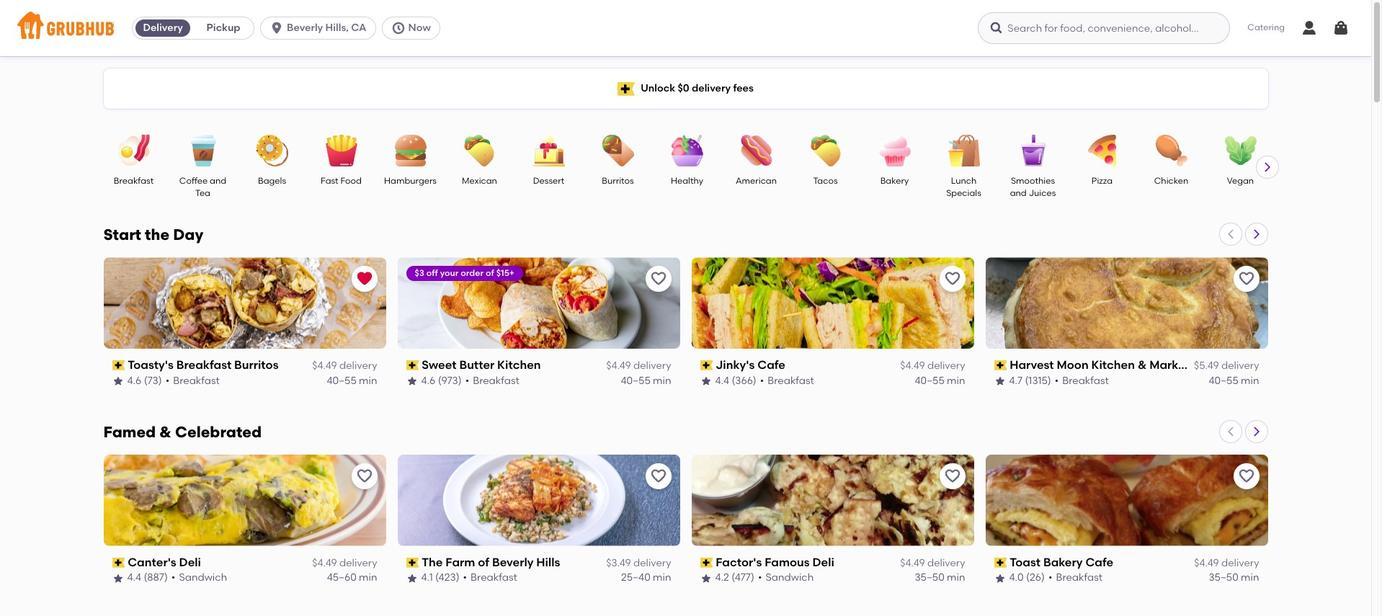 Task type: describe. For each thing, give the bounding box(es) containing it.
save this restaurant image for toast bakery cafe
[[1238, 468, 1255, 485]]

butter
[[459, 358, 495, 372]]

1 horizontal spatial burritos
[[602, 176, 634, 186]]

breakfast for toast bakery cafe
[[1056, 572, 1103, 584]]

save this restaurant button for the farm of beverly hills
[[645, 463, 671, 489]]

food
[[341, 176, 362, 186]]

(973)
[[438, 375, 462, 387]]

1 horizontal spatial bakery
[[1044, 556, 1083, 569]]

healthy
[[671, 176, 704, 186]]

4.4 (366)
[[715, 375, 757, 387]]

main navigation navigation
[[0, 0, 1372, 56]]

4.1
[[421, 572, 433, 584]]

$4.49 delivery for factor's famous deli
[[901, 557, 966, 570]]

(887)
[[144, 572, 168, 584]]

fast
[[321, 176, 339, 186]]

(26)
[[1026, 572, 1045, 584]]

caret right icon image for famed & celebrated
[[1251, 426, 1263, 437]]

• sandwich for famous
[[758, 572, 814, 584]]

save this restaurant image for harvest moon kitchen & marketplace
[[1238, 270, 1255, 288]]

and for smoothies and juices
[[1010, 188, 1027, 199]]

save this restaurant button for jinky's cafe
[[940, 266, 966, 292]]

25–40 min
[[621, 572, 671, 584]]

$4.49 delivery for canter's deli
[[312, 557, 377, 570]]

Search for food, convenience, alcohol... search field
[[978, 12, 1231, 44]]

sweet butter kitchen
[[422, 358, 541, 372]]

famed
[[103, 423, 156, 441]]

$4.49 for toast bakery cafe
[[1195, 557, 1219, 570]]

35–50 min for factor's famous deli
[[915, 572, 966, 584]]

harvest moon kitchen & marketplace
[[1010, 358, 1222, 372]]

• for butter
[[465, 375, 469, 387]]

min for canter's deli
[[359, 572, 377, 584]]

toasty's breakfast burritos
[[128, 358, 279, 372]]

pizza image
[[1077, 135, 1128, 167]]

delivery for harvest moon kitchen & marketplace
[[1222, 360, 1260, 372]]

moon
[[1057, 358, 1089, 372]]

(366)
[[732, 375, 757, 387]]

factor's famous deli
[[716, 556, 835, 569]]

hamburgers image
[[385, 135, 436, 167]]

45–60
[[327, 572, 357, 584]]

the
[[145, 226, 169, 244]]

lunch
[[951, 176, 977, 186]]

$4.49 for factor's famous deli
[[901, 557, 925, 570]]

tea
[[195, 188, 211, 199]]

subscription pass image for canter's deli
[[112, 558, 125, 568]]

• for famous
[[758, 572, 762, 584]]

pickup
[[207, 22, 240, 34]]

tacos
[[813, 176, 838, 186]]

svg image
[[990, 21, 1004, 35]]

now
[[408, 22, 431, 34]]

min for the farm of beverly hills
[[653, 572, 671, 584]]

start the day
[[103, 226, 203, 244]]

unlock $0 delivery fees
[[641, 82, 754, 94]]

(1315)
[[1025, 375, 1051, 387]]

healthy image
[[662, 135, 713, 167]]

svg image inside now button
[[391, 21, 405, 35]]

subscription pass image for toast bakery cafe
[[994, 558, 1007, 568]]

0 vertical spatial cafe
[[758, 358, 786, 372]]

• sandwich for deli
[[171, 572, 227, 584]]

40–55 min for toasty's breakfast burritos
[[327, 375, 377, 387]]

$5.49 delivery
[[1194, 360, 1260, 372]]

hamburgers
[[384, 176, 437, 186]]

star icon image for canter's deli
[[112, 573, 124, 584]]

jinky's cafe logo image
[[692, 257, 974, 349]]

off
[[427, 268, 438, 278]]

sandwich for deli
[[179, 572, 227, 584]]

$4.49 delivery for jinky's cafe
[[901, 360, 966, 372]]

the farm of beverly hills logo image
[[398, 455, 680, 546]]

saved restaurant button
[[351, 266, 377, 292]]

your
[[440, 268, 459, 278]]

• for cafe
[[760, 375, 764, 387]]

• breakfast for farm
[[463, 572, 517, 584]]

subscription pass image for harvest moon kitchen & marketplace
[[994, 361, 1007, 371]]

• breakfast for butter
[[465, 375, 520, 387]]

min for jinky's cafe
[[947, 375, 966, 387]]

40–55 for toasty's breakfast burritos
[[327, 375, 357, 387]]

4.6 (973)
[[421, 375, 462, 387]]

breakfast for jinky's cafe
[[768, 375, 814, 387]]

(73)
[[144, 375, 162, 387]]

catering button
[[1238, 12, 1295, 44]]

$5.49
[[1194, 360, 1219, 372]]

subscription pass image for sweet butter kitchen
[[406, 361, 419, 371]]

beverly inside button
[[287, 22, 323, 34]]

burritos image
[[593, 135, 643, 167]]

40–55 for sweet butter kitchen
[[621, 375, 651, 387]]

0 vertical spatial of
[[486, 268, 494, 278]]

0 vertical spatial caret right icon image
[[1262, 161, 1273, 173]]

35–50 for toast bakery cafe
[[1209, 572, 1239, 584]]

factor's
[[716, 556, 762, 569]]

4.4 for canter's deli
[[127, 572, 141, 584]]

$3.49
[[606, 557, 631, 570]]

(477)
[[732, 572, 755, 584]]

4.0
[[1010, 572, 1024, 584]]

unlock
[[641, 82, 675, 94]]

4.7
[[1010, 375, 1023, 387]]

• for bakery
[[1049, 572, 1053, 584]]

25–40
[[621, 572, 651, 584]]

mexican
[[462, 176, 497, 186]]

dessert image
[[524, 135, 574, 167]]

toast bakery cafe
[[1010, 556, 1114, 569]]

caret right icon image for start the day
[[1251, 228, 1263, 240]]

1 deli from the left
[[179, 556, 201, 569]]

pickup button
[[193, 17, 254, 40]]

$3.49 delivery
[[606, 557, 671, 570]]

• for breakfast
[[166, 375, 170, 387]]

chicken image
[[1146, 135, 1197, 167]]

smoothies and juices
[[1010, 176, 1056, 199]]

save this restaurant image for jinky's cafe
[[944, 270, 961, 288]]

subscription pass image for jinky's cafe
[[700, 361, 713, 371]]

day
[[173, 226, 203, 244]]

$4.49 delivery for toast bakery cafe
[[1195, 557, 1260, 570]]

35–50 for factor's famous deli
[[915, 572, 945, 584]]

toasty's
[[128, 358, 174, 372]]

delivery
[[143, 22, 183, 34]]

4.0 (26)
[[1010, 572, 1045, 584]]

4.4 (887)
[[127, 572, 168, 584]]

bagels
[[258, 176, 286, 186]]

$3
[[415, 268, 425, 278]]

star icon image for harvest moon kitchen & marketplace
[[994, 375, 1006, 387]]

(423)
[[435, 572, 460, 584]]

coffee and tea image
[[178, 135, 228, 167]]

jinky's
[[716, 358, 755, 372]]

toasty's breakfast burritos logo image
[[103, 257, 386, 349]]

hills,
[[325, 22, 349, 34]]

and for coffee and tea
[[210, 176, 226, 186]]

now button
[[382, 17, 446, 40]]

farm
[[446, 556, 475, 569]]

subscription pass image for factor's famous deli
[[700, 558, 713, 568]]

toast
[[1010, 556, 1041, 569]]

4.6 for toasty's breakfast burritos
[[127, 375, 141, 387]]

marketplace
[[1150, 358, 1222, 372]]

fast food
[[321, 176, 362, 186]]

the
[[422, 556, 443, 569]]

• breakfast for cafe
[[760, 375, 814, 387]]

american image
[[731, 135, 782, 167]]

$4.49 for toasty's breakfast burritos
[[312, 360, 337, 372]]

factor's famous deli logo image
[[692, 455, 974, 546]]

• for moon
[[1055, 375, 1059, 387]]

famed & celebrated
[[103, 423, 262, 441]]

save this restaurant image for the farm of beverly hills
[[650, 468, 667, 485]]



Task type: vqa. For each thing, say whether or not it's contained in the screenshot.
45–60
yes



Task type: locate. For each thing, give the bounding box(es) containing it.
$4.49 for jinky's cafe
[[901, 360, 925, 372]]

star icon image left the 4.6 (73) at the bottom left
[[112, 375, 124, 387]]

star icon image left 4.4 (887)
[[112, 573, 124, 584]]

& right famed at the bottom of the page
[[159, 423, 171, 441]]

breakfast for the farm of beverly hills
[[471, 572, 517, 584]]

4.2 (477)
[[715, 572, 755, 584]]

• right '(887)'
[[171, 572, 175, 584]]

delivery for jinky's cafe
[[928, 360, 966, 372]]

0 horizontal spatial 4.6
[[127, 375, 141, 387]]

beverly left the hills
[[492, 556, 534, 569]]

40–55 min
[[327, 375, 377, 387], [621, 375, 671, 387], [915, 375, 966, 387], [1209, 375, 1260, 387]]

subscription pass image left harvest
[[994, 361, 1007, 371]]

& left marketplace
[[1138, 358, 1147, 372]]

celebrated
[[175, 423, 262, 441]]

1 vertical spatial beverly
[[492, 556, 534, 569]]

0 horizontal spatial • sandwich
[[171, 572, 227, 584]]

svg image inside 'beverly hills, ca' button
[[270, 21, 284, 35]]

0 horizontal spatial subscription pass image
[[112, 558, 125, 568]]

ca
[[351, 22, 367, 34]]

breakfast for sweet butter kitchen
[[473, 375, 520, 387]]

delivery for sweet butter kitchen
[[634, 360, 671, 372]]

40–55 for jinky's cafe
[[915, 375, 945, 387]]

1 horizontal spatial &
[[1138, 358, 1147, 372]]

kitchen for butter
[[497, 358, 541, 372]]

chicken
[[1155, 176, 1189, 186]]

breakfast down the sweet butter kitchen
[[473, 375, 520, 387]]

1 vertical spatial save this restaurant image
[[944, 468, 961, 485]]

0 vertical spatial save this restaurant image
[[1238, 270, 1255, 288]]

35–50 min
[[915, 572, 966, 584], [1209, 572, 1260, 584]]

$4.49 delivery for sweet butter kitchen
[[606, 360, 671, 372]]

grubhub plus flag logo image
[[618, 82, 635, 96]]

1 vertical spatial 4.4
[[127, 572, 141, 584]]

$4.49 delivery for toasty's breakfast burritos
[[312, 360, 377, 372]]

1 horizontal spatial cafe
[[1086, 556, 1114, 569]]

1 vertical spatial of
[[478, 556, 489, 569]]

4.4
[[715, 375, 729, 387], [127, 572, 141, 584]]

$15+
[[496, 268, 515, 278]]

subscription pass image left canter's
[[112, 558, 125, 568]]

1 caret left icon image from the top
[[1225, 228, 1237, 240]]

$0
[[678, 82, 690, 94]]

1 horizontal spatial deli
[[813, 556, 835, 569]]

0 horizontal spatial 35–50 min
[[915, 572, 966, 584]]

1 horizontal spatial and
[[1010, 188, 1027, 199]]

save this restaurant button for harvest moon kitchen & marketplace
[[1234, 266, 1260, 292]]

coffee
[[179, 176, 208, 186]]

tacos image
[[800, 135, 851, 167]]

4.6 for sweet butter kitchen
[[421, 375, 436, 387]]

0 vertical spatial 4.4
[[715, 375, 729, 387]]

• breakfast down "moon"
[[1055, 375, 1109, 387]]

1 horizontal spatial sandwich
[[766, 572, 814, 584]]

canter's deli logo image
[[103, 455, 386, 546]]

breakfast down jinky's cafe
[[768, 375, 814, 387]]

sandwich down famous
[[766, 572, 814, 584]]

specials
[[947, 188, 982, 199]]

40–55 for harvest moon kitchen & marketplace
[[1209, 375, 1239, 387]]

2 caret left icon image from the top
[[1225, 426, 1237, 437]]

$3 off your order of $15+
[[415, 268, 515, 278]]

order
[[461, 268, 484, 278]]

4.6 down sweet
[[421, 375, 436, 387]]

burritos down toasty's breakfast burritos logo
[[234, 358, 279, 372]]

1 4.6 from the left
[[127, 375, 141, 387]]

0 horizontal spatial save this restaurant image
[[944, 468, 961, 485]]

harvest moon kitchen & marketplace logo image
[[986, 257, 1268, 349]]

cafe right 'jinky's'
[[758, 358, 786, 372]]

hills
[[537, 556, 560, 569]]

1 horizontal spatial beverly
[[492, 556, 534, 569]]

jinky's cafe
[[716, 358, 786, 372]]

canter's deli
[[128, 556, 201, 569]]

caret left icon image for start the day
[[1225, 228, 1237, 240]]

sandwich for famous
[[766, 572, 814, 584]]

star icon image left 4.1
[[406, 573, 418, 584]]

min for toast bakery cafe
[[1241, 572, 1260, 584]]

2 vertical spatial caret right icon image
[[1251, 426, 1263, 437]]

0 horizontal spatial 35–50
[[915, 572, 945, 584]]

• breakfast
[[166, 375, 220, 387], [465, 375, 520, 387], [760, 375, 814, 387], [1055, 375, 1109, 387], [463, 572, 517, 584], [1049, 572, 1103, 584]]

delivery for canter's deli
[[339, 557, 377, 570]]

star icon image for the farm of beverly hills
[[406, 573, 418, 584]]

1 • sandwich from the left
[[171, 572, 227, 584]]

• sandwich down the canter's deli
[[171, 572, 227, 584]]

• breakfast down toast bakery cafe
[[1049, 572, 1103, 584]]

• breakfast for breakfast
[[166, 375, 220, 387]]

1 35–50 min from the left
[[915, 572, 966, 584]]

star icon image for jinky's cafe
[[700, 375, 712, 387]]

deli right famous
[[813, 556, 835, 569]]

breakfast image
[[108, 135, 159, 167]]

canter's
[[128, 556, 176, 569]]

• right (1315) on the right bottom of page
[[1055, 375, 1059, 387]]

star icon image left 4.7
[[994, 375, 1006, 387]]

35–50
[[915, 572, 945, 584], [1209, 572, 1239, 584]]

smoothies and juices image
[[1008, 135, 1059, 167]]

1 horizontal spatial save this restaurant image
[[1238, 270, 1255, 288]]

2 sandwich from the left
[[766, 572, 814, 584]]

famous
[[765, 556, 810, 569]]

1 subscription pass image from the left
[[112, 558, 125, 568]]

subscription pass image for toasty's breakfast burritos
[[112, 361, 125, 371]]

$4.49 for canter's deli
[[312, 557, 337, 570]]

lunch specials image
[[939, 135, 989, 167]]

2 kitchen from the left
[[1092, 358, 1135, 372]]

star icon image for toasty's breakfast burritos
[[112, 375, 124, 387]]

breakfast right the "toasty's"
[[176, 358, 232, 372]]

• sandwich down famous
[[758, 572, 814, 584]]

• right '(477)'
[[758, 572, 762, 584]]

1 sandwich from the left
[[179, 572, 227, 584]]

• breakfast down the toasty's breakfast burritos
[[166, 375, 220, 387]]

kitchen right butter
[[497, 358, 541, 372]]

$4.49 for sweet butter kitchen
[[606, 360, 631, 372]]

0 vertical spatial and
[[210, 176, 226, 186]]

2 subscription pass image from the left
[[700, 558, 713, 568]]

0 vertical spatial &
[[1138, 358, 1147, 372]]

&
[[1138, 358, 1147, 372], [159, 423, 171, 441]]

smoothies
[[1011, 176, 1055, 186]]

save this restaurant button for toast bakery cafe
[[1234, 463, 1260, 489]]

subscription pass image for the farm of beverly hills
[[406, 558, 419, 568]]

min for toasty's breakfast burritos
[[359, 375, 377, 387]]

start
[[103, 226, 141, 244]]

min
[[359, 375, 377, 387], [653, 375, 671, 387], [947, 375, 966, 387], [1241, 375, 1260, 387], [359, 572, 377, 584], [653, 572, 671, 584], [947, 572, 966, 584], [1241, 572, 1260, 584]]

0 vertical spatial bakery
[[881, 176, 909, 186]]

4.4 down 'jinky's'
[[715, 375, 729, 387]]

bakery
[[881, 176, 909, 186], [1044, 556, 1083, 569]]

2 horizontal spatial subscription pass image
[[994, 558, 1007, 568]]

subscription pass image
[[112, 558, 125, 568], [700, 558, 713, 568], [994, 558, 1007, 568]]

save this restaurant image
[[1238, 270, 1255, 288], [944, 468, 961, 485]]

kitchen
[[497, 358, 541, 372], [1092, 358, 1135, 372]]

delivery for factor's famous deli
[[928, 557, 966, 570]]

toast bakery cafe logo image
[[986, 455, 1268, 546]]

sweet
[[422, 358, 457, 372]]

delivery button
[[133, 17, 193, 40]]

1 vertical spatial &
[[159, 423, 171, 441]]

4.2
[[715, 572, 729, 584]]

1 horizontal spatial 35–50
[[1209, 572, 1239, 584]]

min for harvest moon kitchen & marketplace
[[1241, 375, 1260, 387]]

breakfast for toasty's breakfast burritos
[[173, 375, 220, 387]]

1 40–55 from the left
[[327, 375, 357, 387]]

saved restaurant image
[[356, 270, 373, 288]]

1 horizontal spatial subscription pass image
[[700, 558, 713, 568]]

min for factor's famous deli
[[947, 572, 966, 584]]

juices
[[1029, 188, 1056, 199]]

delivery for toast bakery cafe
[[1222, 557, 1260, 570]]

1 vertical spatial caret right icon image
[[1251, 228, 1263, 240]]

• for deli
[[171, 572, 175, 584]]

2 35–50 from the left
[[1209, 572, 1239, 584]]

delivery
[[692, 82, 731, 94], [339, 360, 377, 372], [634, 360, 671, 372], [928, 360, 966, 372], [1222, 360, 1260, 372], [339, 557, 377, 570], [634, 557, 671, 570], [928, 557, 966, 570], [1222, 557, 1260, 570]]

• breakfast for moon
[[1055, 375, 1109, 387]]

lunch specials
[[947, 176, 982, 199]]

min for sweet butter kitchen
[[653, 375, 671, 387]]

• right (26)
[[1049, 572, 1053, 584]]

star icon image left 4.6 (973)
[[406, 375, 418, 387]]

1 vertical spatial bakery
[[1044, 556, 1083, 569]]

bakery up (26)
[[1044, 556, 1083, 569]]

• right (366)
[[760, 375, 764, 387]]

0 vertical spatial beverly
[[287, 22, 323, 34]]

0 horizontal spatial &
[[159, 423, 171, 441]]

• right "(73)"
[[166, 375, 170, 387]]

breakfast down toast bakery cafe
[[1056, 572, 1103, 584]]

caret right icon image
[[1262, 161, 1273, 173], [1251, 228, 1263, 240], [1251, 426, 1263, 437]]

1 vertical spatial cafe
[[1086, 556, 1114, 569]]

1 vertical spatial and
[[1010, 188, 1027, 199]]

vegan image
[[1216, 135, 1266, 167]]

save this restaurant button
[[645, 266, 671, 292], [940, 266, 966, 292], [1234, 266, 1260, 292], [351, 463, 377, 489], [645, 463, 671, 489], [940, 463, 966, 489], [1234, 463, 1260, 489]]

2 • sandwich from the left
[[758, 572, 814, 584]]

4 40–55 min from the left
[[1209, 375, 1260, 387]]

breakfast down "moon"
[[1063, 375, 1109, 387]]

1 horizontal spatial 35–50 min
[[1209, 572, 1260, 584]]

star icon image left 4.2
[[700, 573, 712, 584]]

• breakfast down jinky's cafe
[[760, 375, 814, 387]]

2 deli from the left
[[813, 556, 835, 569]]

star icon image left 4.4 (366)
[[700, 375, 712, 387]]

2 4.6 from the left
[[421, 375, 436, 387]]

$4.49
[[312, 360, 337, 372], [606, 360, 631, 372], [901, 360, 925, 372], [312, 557, 337, 570], [901, 557, 925, 570], [1195, 557, 1219, 570]]

kitchen for moon
[[1092, 358, 1135, 372]]

and
[[210, 176, 226, 186], [1010, 188, 1027, 199]]

3 40–55 min from the left
[[915, 375, 966, 387]]

beverly hills, ca
[[287, 22, 367, 34]]

of left $15+
[[486, 268, 494, 278]]

bakery image
[[870, 135, 920, 167]]

fees
[[733, 82, 754, 94]]

and up tea
[[210, 176, 226, 186]]

0 vertical spatial caret left icon image
[[1225, 228, 1237, 240]]

burritos down 'burritos' image
[[602, 176, 634, 186]]

subscription pass image left 'jinky's'
[[700, 361, 713, 371]]

star icon image for sweet butter kitchen
[[406, 375, 418, 387]]

0 horizontal spatial burritos
[[234, 358, 279, 372]]

fast food image
[[316, 135, 367, 167]]

caret left icon image down $5.49 delivery
[[1225, 426, 1237, 437]]

the farm of beverly hills
[[422, 556, 560, 569]]

save this restaurant button for factor's famous deli
[[940, 463, 966, 489]]

40–55 min for jinky's cafe
[[915, 375, 966, 387]]

star icon image
[[112, 375, 124, 387], [406, 375, 418, 387], [700, 375, 712, 387], [994, 375, 1006, 387], [112, 573, 124, 584], [406, 573, 418, 584], [700, 573, 712, 584], [994, 573, 1006, 584]]

3 40–55 from the left
[[915, 375, 945, 387]]

2 35–50 min from the left
[[1209, 572, 1260, 584]]

4.7 (1315)
[[1010, 375, 1051, 387]]

deli
[[179, 556, 201, 569], [813, 556, 835, 569]]

subscription pass image left factor's
[[700, 558, 713, 568]]

1 40–55 min from the left
[[327, 375, 377, 387]]

delivery for the farm of beverly hills
[[634, 557, 671, 570]]

and inside the coffee and tea
[[210, 176, 226, 186]]

•
[[166, 375, 170, 387], [465, 375, 469, 387], [760, 375, 764, 387], [1055, 375, 1059, 387], [171, 572, 175, 584], [463, 572, 467, 584], [758, 572, 762, 584], [1049, 572, 1053, 584]]

american
[[736, 176, 777, 186]]

breakfast down the toasty's breakfast burritos
[[173, 375, 220, 387]]

4.6 (73)
[[127, 375, 162, 387]]

4.6 left "(73)"
[[127, 375, 141, 387]]

0 horizontal spatial 4.4
[[127, 572, 141, 584]]

0 horizontal spatial bakery
[[881, 176, 909, 186]]

star icon image for toast bakery cafe
[[994, 573, 1006, 584]]

2 40–55 from the left
[[621, 375, 651, 387]]

0 vertical spatial burritos
[[602, 176, 634, 186]]

35–50 min for toast bakery cafe
[[1209, 572, 1260, 584]]

• right (973)
[[465, 375, 469, 387]]

sandwich
[[179, 572, 227, 584], [766, 572, 814, 584]]

45–60 min
[[327, 572, 377, 584]]

beverly left hills,
[[287, 22, 323, 34]]

vegan
[[1227, 176, 1254, 186]]

3 subscription pass image from the left
[[994, 558, 1007, 568]]

1 horizontal spatial kitchen
[[1092, 358, 1135, 372]]

bakery down the bakery image
[[881, 176, 909, 186]]

save this restaurant button for canter's deli
[[351, 463, 377, 489]]

catering
[[1248, 23, 1285, 33]]

subscription pass image left the toast
[[994, 558, 1007, 568]]

save this restaurant image
[[650, 270, 667, 288], [944, 270, 961, 288], [356, 468, 373, 485], [650, 468, 667, 485], [1238, 468, 1255, 485]]

sweet butter kitchen logo image
[[398, 257, 680, 349]]

0 horizontal spatial cafe
[[758, 358, 786, 372]]

0 horizontal spatial beverly
[[287, 22, 323, 34]]

4 40–55 from the left
[[1209, 375, 1239, 387]]

breakfast down the farm of beverly hills
[[471, 572, 517, 584]]

svg image
[[1301, 19, 1318, 37], [1333, 19, 1350, 37], [270, 21, 284, 35], [391, 21, 405, 35]]

4.1 (423)
[[421, 572, 460, 584]]

save this restaurant image for canter's deli
[[356, 468, 373, 485]]

burritos
[[602, 176, 634, 186], [234, 358, 279, 372]]

• for farm
[[463, 572, 467, 584]]

subscription pass image left the
[[406, 558, 419, 568]]

and inside smoothies and juices
[[1010, 188, 1027, 199]]

1 horizontal spatial • sandwich
[[758, 572, 814, 584]]

pizza
[[1092, 176, 1113, 186]]

subscription pass image left the "toasty's"
[[112, 361, 125, 371]]

1 vertical spatial burritos
[[234, 358, 279, 372]]

mexican image
[[454, 135, 505, 167]]

deli right canter's
[[179, 556, 201, 569]]

kitchen right "moon"
[[1092, 358, 1135, 372]]

caret left icon image for famed & celebrated
[[1225, 426, 1237, 437]]

star icon image left the 4.0
[[994, 573, 1006, 584]]

• sandwich
[[171, 572, 227, 584], [758, 572, 814, 584]]

• down farm in the bottom left of the page
[[463, 572, 467, 584]]

of right farm in the bottom left of the page
[[478, 556, 489, 569]]

• breakfast down the sweet butter kitchen
[[465, 375, 520, 387]]

4.6
[[127, 375, 141, 387], [421, 375, 436, 387]]

40–55 min for sweet butter kitchen
[[621, 375, 671, 387]]

caret left icon image
[[1225, 228, 1237, 240], [1225, 426, 1237, 437]]

2 40–55 min from the left
[[621, 375, 671, 387]]

1 35–50 from the left
[[915, 572, 945, 584]]

• breakfast for bakery
[[1049, 572, 1103, 584]]

and down smoothies
[[1010, 188, 1027, 199]]

dessert
[[533, 176, 565, 186]]

4.4 for jinky's cafe
[[715, 375, 729, 387]]

1 vertical spatial caret left icon image
[[1225, 426, 1237, 437]]

1 horizontal spatial 4.4
[[715, 375, 729, 387]]

0 horizontal spatial deli
[[179, 556, 201, 569]]

sandwich down the canter's deli
[[179, 572, 227, 584]]

cafe down toast bakery cafe logo
[[1086, 556, 1114, 569]]

40–55 min for harvest moon kitchen & marketplace
[[1209, 375, 1260, 387]]

4.4 left '(887)'
[[127, 572, 141, 584]]

• breakfast down the farm of beverly hills
[[463, 572, 517, 584]]

save this restaurant image for factor's famous deli
[[944, 468, 961, 485]]

0 horizontal spatial and
[[210, 176, 226, 186]]

subscription pass image left sweet
[[406, 361, 419, 371]]

1 horizontal spatial 4.6
[[421, 375, 436, 387]]

breakfast down breakfast image
[[114, 176, 154, 186]]

harvest
[[1010, 358, 1054, 372]]

breakfast for harvest moon kitchen & marketplace
[[1063, 375, 1109, 387]]

beverly hills, ca button
[[260, 17, 382, 40]]

coffee and tea
[[179, 176, 226, 199]]

breakfast
[[114, 176, 154, 186], [176, 358, 232, 372], [173, 375, 220, 387], [473, 375, 520, 387], [768, 375, 814, 387], [1063, 375, 1109, 387], [471, 572, 517, 584], [1056, 572, 1103, 584]]

caret left icon image down vegan
[[1225, 228, 1237, 240]]

subscription pass image
[[112, 361, 125, 371], [406, 361, 419, 371], [700, 361, 713, 371], [994, 361, 1007, 371], [406, 558, 419, 568]]

beverly
[[287, 22, 323, 34], [492, 556, 534, 569]]

0 horizontal spatial kitchen
[[497, 358, 541, 372]]

0 horizontal spatial sandwich
[[179, 572, 227, 584]]

delivery for toasty's breakfast burritos
[[339, 360, 377, 372]]

1 kitchen from the left
[[497, 358, 541, 372]]

star icon image for factor's famous deli
[[700, 573, 712, 584]]

bagels image
[[247, 135, 297, 167]]

cafe
[[758, 358, 786, 372], [1086, 556, 1114, 569]]



